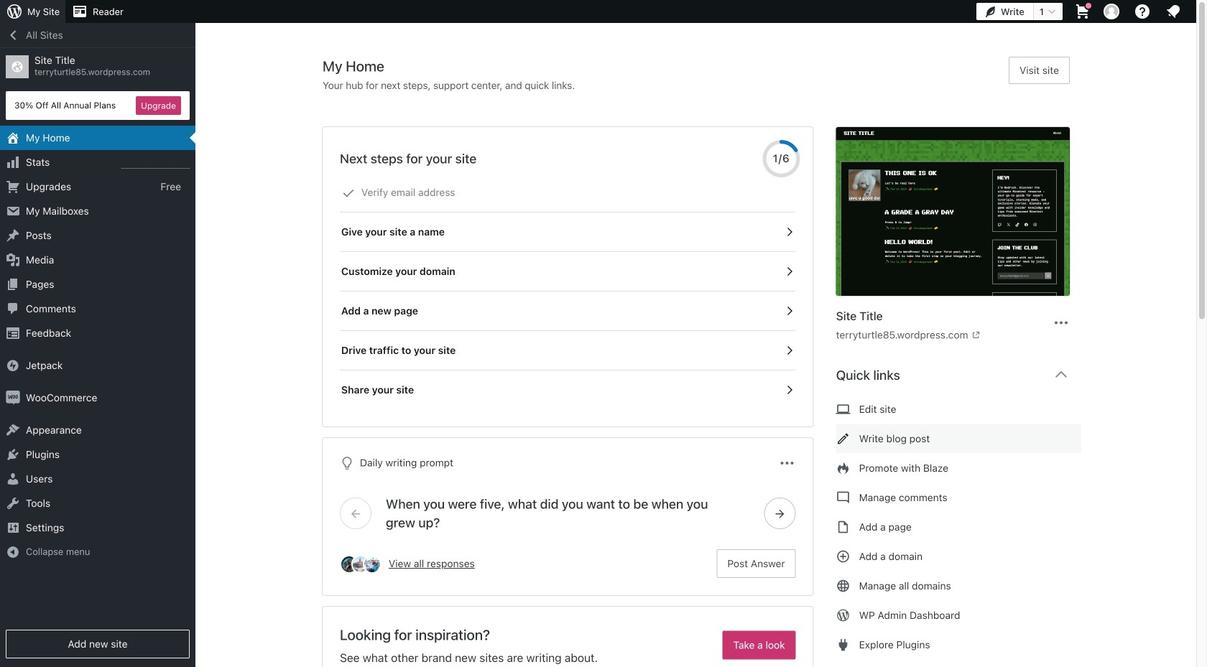 Task type: locate. For each thing, give the bounding box(es) containing it.
show next prompt image
[[774, 508, 787, 520]]

1 img image from the top
[[6, 359, 20, 373]]

answered users image
[[363, 556, 382, 574]]

main content
[[323, 57, 1082, 668]]

1 task enabled image from the top
[[783, 226, 796, 239]]

5 task enabled image from the top
[[783, 384, 796, 397]]

answered users image down show previous prompt image
[[352, 556, 370, 574]]

laptop image
[[837, 401, 851, 418]]

3 task enabled image from the top
[[783, 305, 796, 318]]

answered users image left answered users icon
[[340, 556, 359, 574]]

answered users image
[[340, 556, 359, 574], [352, 556, 370, 574]]

2 img image from the top
[[6, 391, 20, 405]]

img image
[[6, 359, 20, 373], [6, 391, 20, 405]]

progress bar
[[763, 140, 801, 178]]

0 vertical spatial img image
[[6, 359, 20, 373]]

launchpad checklist element
[[340, 173, 796, 410]]

my shopping cart image
[[1075, 3, 1092, 20]]

2 task enabled image from the top
[[783, 265, 796, 278]]

task enabled image
[[783, 226, 796, 239], [783, 265, 796, 278], [783, 305, 796, 318], [783, 344, 796, 357], [783, 384, 796, 397]]

1 vertical spatial img image
[[6, 391, 20, 405]]

insert_drive_file image
[[837, 519, 851, 536]]

toggle menu image
[[779, 455, 796, 472]]



Task type: describe. For each thing, give the bounding box(es) containing it.
more options for site site title image
[[1053, 315, 1070, 332]]

help image
[[1134, 3, 1152, 20]]

4 task enabled image from the top
[[783, 344, 796, 357]]

mode_comment image
[[837, 490, 851, 507]]

2 answered users image from the left
[[352, 556, 370, 574]]

show previous prompt image
[[349, 508, 362, 520]]

1 answered users image from the left
[[340, 556, 359, 574]]

highest hourly views 0 image
[[121, 160, 190, 169]]

my profile image
[[1104, 4, 1120, 19]]

edit image
[[837, 431, 851, 448]]

manage your notifications image
[[1165, 3, 1183, 20]]



Task type: vqa. For each thing, say whether or not it's contained in the screenshot.
edit IMAGE
yes



